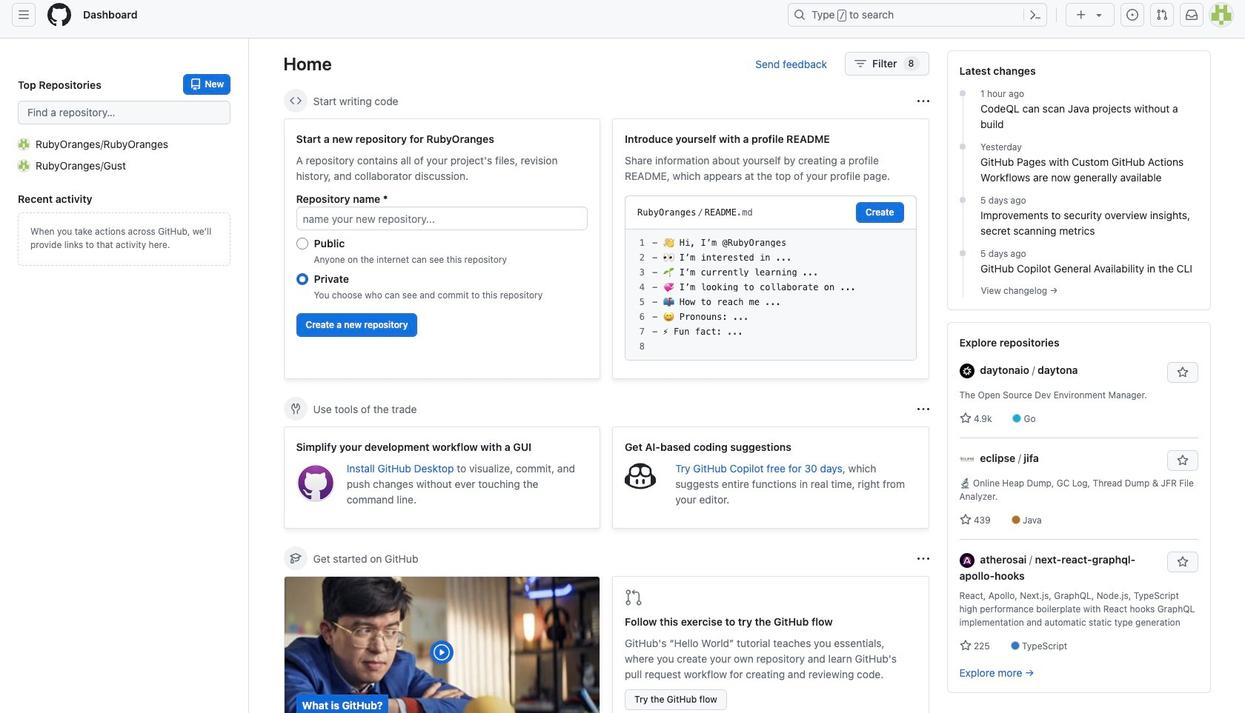 Task type: locate. For each thing, give the bounding box(es) containing it.
star image
[[960, 413, 972, 425]]

command palette image
[[1030, 9, 1042, 21]]

star this repository image
[[1177, 367, 1189, 379], [1177, 455, 1189, 467]]

0 vertical spatial star this repository image
[[1177, 367, 1189, 379]]

git pull request image
[[1157, 9, 1168, 21], [625, 589, 643, 607]]

1 vertical spatial git pull request image
[[625, 589, 643, 607]]

2 star this repository image from the top
[[1177, 455, 1189, 467]]

star this repository image
[[1177, 557, 1189, 569]]

star image for @eclipse profile image
[[960, 515, 972, 526]]

None submit
[[856, 202, 904, 223]]

1 horizontal spatial git pull request image
[[1157, 9, 1168, 21]]

gust image
[[18, 160, 30, 172]]

plus image
[[1076, 9, 1088, 21]]

1 vertical spatial star this repository image
[[1177, 455, 1189, 467]]

play image
[[433, 644, 451, 662]]

None radio
[[296, 274, 308, 285]]

why am i seeing this? image
[[918, 553, 929, 565]]

triangle down image
[[1094, 9, 1105, 21]]

introduce yourself with a profile readme element
[[612, 119, 929, 380]]

why am i seeing this? image
[[918, 95, 929, 107], [918, 404, 929, 416]]

dot fill image
[[957, 87, 969, 99], [957, 141, 969, 153], [957, 248, 969, 259]]

1 vertical spatial dot fill image
[[957, 141, 969, 153]]

0 vertical spatial star image
[[960, 515, 972, 526]]

0 vertical spatial dot fill image
[[957, 87, 969, 99]]

explore element
[[947, 50, 1211, 714]]

2 why am i seeing this? image from the top
[[918, 404, 929, 416]]

2 vertical spatial dot fill image
[[957, 248, 969, 259]]

0 horizontal spatial git pull request image
[[625, 589, 643, 607]]

@daytonaio profile image
[[960, 364, 975, 379]]

get ai-based coding suggestions element
[[612, 427, 929, 529]]

why am i seeing this? image for get ai-based coding suggestions element
[[918, 404, 929, 416]]

dot fill image
[[957, 194, 969, 206]]

2 star image from the top
[[960, 641, 972, 653]]

star this repository image for @daytonaio profile image
[[1177, 367, 1189, 379]]

1 vertical spatial star image
[[960, 641, 972, 653]]

Find a repository… text field
[[18, 101, 231, 125]]

None radio
[[296, 238, 308, 250]]

1 vertical spatial why am i seeing this? image
[[918, 404, 929, 416]]

git pull request image inside try the github flow element
[[625, 589, 643, 607]]

1 star image from the top
[[960, 515, 972, 526]]

1 star this repository image from the top
[[1177, 367, 1189, 379]]

1 why am i seeing this? image from the top
[[918, 95, 929, 107]]

0 vertical spatial why am i seeing this? image
[[918, 95, 929, 107]]

3 dot fill image from the top
[[957, 248, 969, 259]]

simplify your development workflow with a gui element
[[284, 427, 601, 529]]

what is github? image
[[284, 578, 600, 714]]

@eclipse profile image
[[960, 453, 975, 467]]

star image
[[960, 515, 972, 526], [960, 641, 972, 653]]



Task type: describe. For each thing, give the bounding box(es) containing it.
none radio inside the start a new repository element
[[296, 238, 308, 250]]

name your new repository... text field
[[296, 207, 588, 231]]

star this repository image for @eclipse profile image
[[1177, 455, 1189, 467]]

explore repositories navigation
[[947, 323, 1211, 694]]

0 vertical spatial git pull request image
[[1157, 9, 1168, 21]]

2 dot fill image from the top
[[957, 141, 969, 153]]

none submit inside introduce yourself with a profile readme element
[[856, 202, 904, 223]]

Top Repositories search field
[[18, 101, 231, 125]]

rubyoranges image
[[18, 138, 30, 150]]

@atherosai profile image
[[960, 554, 975, 569]]

issue opened image
[[1127, 9, 1139, 21]]

why am i seeing this? image for introduce yourself with a profile readme element
[[918, 95, 929, 107]]

tools image
[[290, 403, 301, 415]]

filter image
[[855, 58, 867, 70]]

none radio inside the start a new repository element
[[296, 274, 308, 285]]

1 dot fill image from the top
[[957, 87, 969, 99]]

start a new repository element
[[284, 119, 601, 380]]

notifications image
[[1186, 9, 1198, 21]]

homepage image
[[47, 3, 71, 27]]

what is github? element
[[284, 577, 601, 714]]

github desktop image
[[296, 464, 335, 503]]

mortar board image
[[290, 553, 301, 565]]

star image for @atherosai profile image
[[960, 641, 972, 653]]

try the github flow element
[[612, 577, 929, 714]]

code image
[[290, 95, 301, 107]]



Task type: vqa. For each thing, say whether or not it's contained in the screenshot.
3rd dot fill icon from the top of the Explore 'element'
yes



